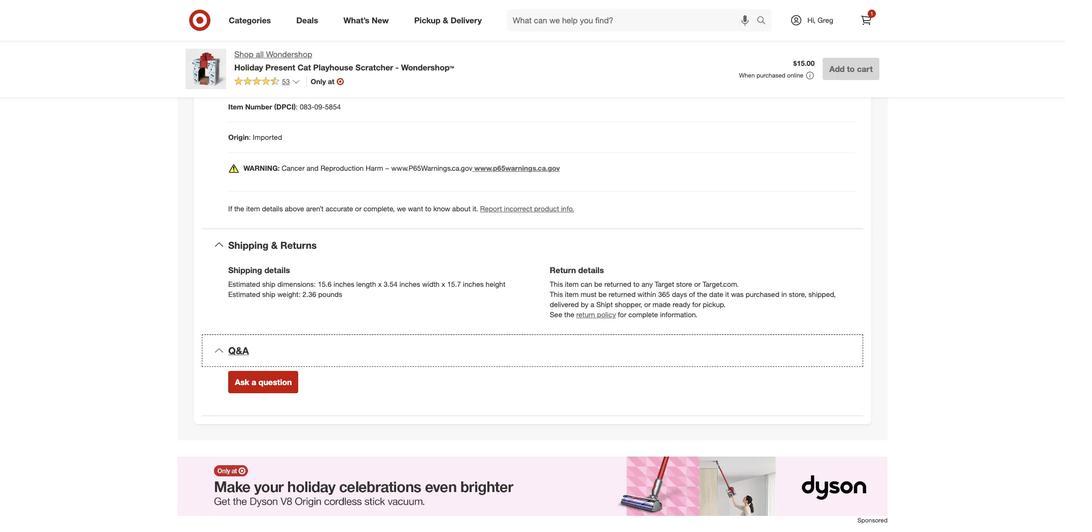 Task type: describe. For each thing, give the bounding box(es) containing it.
target inside return details this item can be returned to any target store or target.com. this item must be returned within 365 days of the date it was purchased in store, shipped, delivered by a shipt shopper, or made ready for pickup. see the return policy for complete information.
[[655, 280, 674, 289]]

warranty:
[[228, 9, 261, 18]]

cancer
[[282, 164, 305, 173]]

2 x from the left
[[442, 280, 445, 289]]

2 this from the top
[[550, 290, 563, 299]]

–
[[385, 164, 389, 173]]

to inside return details this item can be returned to any target store or target.com. this item must be returned within 365 days of the date it was purchased in store, shipped, delivered by a shipt shopper, or made ready for pickup. see the return policy for complete information.
[[633, 280, 640, 289]]

delivered
[[550, 300, 579, 309]]

and
[[307, 164, 319, 173]]

deals
[[296, 15, 318, 25]]

warning:
[[243, 164, 280, 173]]

shipt
[[596, 300, 613, 309]]

sponsored
[[858, 517, 888, 525]]

1 horizontal spatial at
[[777, 9, 783, 18]]

ask a question
[[235, 377, 292, 388]]

deals link
[[288, 9, 331, 31]]

5854
[[325, 102, 341, 111]]

search
[[752, 16, 777, 26]]

know
[[433, 205, 450, 213]]

or right store
[[694, 280, 701, 289]]

upc : 085239962886
[[228, 71, 295, 80]]

(dpci)
[[274, 102, 296, 111]]

upc
[[228, 71, 243, 80]]

can
[[581, 280, 592, 289]]

www.p65warnings.ca.gov
[[391, 164, 472, 173]]

call
[[692, 9, 703, 18]]

pickup & delivery
[[414, 15, 482, 25]]

wondershop
[[266, 49, 312, 59]]

: left the 083-
[[296, 102, 298, 111]]

q&a
[[228, 345, 249, 357]]

warranty.
[[312, 9, 342, 18]]

height
[[486, 280, 505, 289]]

2 estimated from the top
[[228, 290, 260, 299]]

days
[[672, 290, 687, 299]]

to inside button
[[847, 64, 855, 74]]

categories link
[[220, 9, 284, 31]]

of inside return details this item can be returned to any target store or target.com. this item must be returned within 365 days of the date it was purchased in store, shipped, delivered by a shipt shopper, or made ready for pickup. see the return policy for complete information.
[[689, 290, 695, 299]]

we
[[397, 205, 406, 213]]

made
[[653, 300, 671, 309]]

1-
[[785, 9, 792, 18]]

store
[[676, 280, 692, 289]]

0 vertical spatial purchased
[[757, 72, 785, 79]]

this
[[549, 9, 560, 18]]

add to cart
[[829, 64, 873, 74]]

shipped,
[[808, 290, 836, 299]]

1 vertical spatial returned
[[609, 290, 636, 299]]

online
[[787, 72, 803, 79]]

it
[[725, 290, 729, 299]]

the left item,
[[640, 9, 650, 18]]

purchased inside return details this item can be returned to any target store or target.com. this item must be returned within 365 days of the date it was purchased in store, shipped, delivered by a shipt shopper, or made ready for pickup. see the return policy for complete information.
[[746, 290, 779, 299]]

the down "delivered"
[[564, 311, 574, 319]]

incorrect
[[504, 205, 532, 213]]

tcin : 88232619
[[228, 40, 280, 49]]

15.7
[[447, 280, 461, 289]]

-
[[395, 62, 399, 72]]

3 inches from the left
[[463, 280, 484, 289]]

present
[[265, 62, 295, 72]]

number
[[245, 102, 272, 111]]

target.com.
[[703, 280, 739, 289]]

53 link
[[234, 77, 300, 88]]

0 vertical spatial for
[[538, 9, 547, 18]]

cart
[[857, 64, 873, 74]]

15.6
[[318, 280, 332, 289]]

1 horizontal spatial for
[[618, 311, 626, 319]]

it.
[[473, 205, 478, 213]]

return details this item can be returned to any target store or target.com. this item must be returned within 365 days of the date it was purchased in store, shipped, delivered by a shipt shopper, or made ready for pickup. see the return policy for complete information.
[[550, 265, 836, 319]]

item right this
[[562, 9, 576, 18]]

sponsored region
[[178, 457, 888, 526]]

limited
[[287, 9, 310, 18]]

item
[[228, 102, 243, 111]]

guest
[[726, 9, 745, 18]]

09-
[[314, 102, 325, 111]]

details for return
[[578, 265, 604, 276]]

ready
[[673, 300, 690, 309]]

warranty
[[509, 9, 536, 18]]

day
[[273, 9, 285, 18]]

1 horizontal spatial target
[[705, 9, 724, 18]]

prior
[[578, 9, 592, 18]]

when
[[739, 72, 755, 79]]

the right if
[[234, 205, 244, 213]]

1 vertical spatial for
[[692, 300, 701, 309]]

greg
[[818, 16, 833, 24]]

return
[[550, 265, 576, 276]]

to
[[344, 9, 351, 18]]

cat
[[298, 62, 311, 72]]

1 link
[[855, 9, 877, 31]]

1 ship from the top
[[262, 280, 275, 289]]

obtain
[[353, 9, 373, 18]]

365
[[658, 290, 670, 299]]

what's new link
[[335, 9, 402, 31]]

a inside button
[[252, 377, 256, 388]]

1
[[870, 11, 873, 17]]

details left above
[[262, 205, 283, 213]]

in
[[781, 290, 787, 299]]

when purchased online
[[739, 72, 803, 79]]

1 vertical spatial be
[[598, 290, 607, 299]]

q&a button
[[202, 335, 863, 367]]

3.54
[[384, 280, 398, 289]]

above
[[285, 205, 304, 213]]

playhouse
[[313, 62, 353, 72]]

if the item details above aren't accurate or complete, we want to know about it. report incorrect product info.
[[228, 205, 574, 213]]



Task type: locate. For each thing, give the bounding box(es) containing it.
weight:
[[277, 290, 300, 299]]

0 vertical spatial estimated
[[228, 280, 260, 289]]

$15.00
[[793, 59, 815, 68]]

shipping inside shipping details estimated ship dimensions: 15.6 inches length x 3.54 inches width x 15.7 inches height estimated ship weight: 2.36 pounds
[[228, 265, 262, 276]]

return policy link
[[576, 311, 616, 319]]

: left imported
[[249, 133, 251, 142]]

2 ship from the top
[[262, 290, 275, 299]]

estimated down shipping & returns
[[228, 280, 260, 289]]

& for shipping
[[271, 239, 278, 251]]

complete
[[628, 311, 658, 319]]

of right "days"
[[689, 290, 695, 299]]

aren't
[[306, 205, 324, 213]]

2 shipping from the top
[[228, 265, 262, 276]]

: down shop
[[243, 71, 245, 80]]

store,
[[789, 290, 807, 299]]

1 horizontal spatial inches
[[399, 280, 420, 289]]

at right only
[[328, 77, 334, 86]]

add
[[829, 64, 845, 74]]

1 horizontal spatial x
[[442, 280, 445, 289]]

ask a question button
[[228, 371, 298, 394]]

2 vertical spatial a
[[252, 377, 256, 388]]

1 vertical spatial target
[[655, 280, 674, 289]]

shipping & returns
[[228, 239, 317, 251]]

2 horizontal spatial for
[[692, 300, 701, 309]]

0 horizontal spatial x
[[378, 280, 382, 289]]

tcin
[[228, 40, 245, 49]]

if
[[228, 205, 232, 213]]

purchased right when on the right top of the page
[[757, 72, 785, 79]]

returns
[[280, 239, 317, 251]]

be
[[594, 280, 602, 289], [598, 290, 607, 299]]

want
[[408, 205, 423, 213]]

details up dimensions:
[[264, 265, 290, 276]]

for left this
[[538, 9, 547, 18]]

2 vertical spatial for
[[618, 311, 626, 319]]

085239962886
[[247, 71, 295, 80]]

by
[[581, 300, 588, 309]]

complete,
[[363, 205, 395, 213]]

x left 15.7
[[442, 280, 445, 289]]

any
[[642, 280, 653, 289]]

see
[[550, 311, 562, 319]]

details for shipping
[[264, 265, 290, 276]]

or right accurate
[[355, 205, 362, 213]]

What can we help you find? suggestions appear below search field
[[507, 9, 759, 31]]

what's
[[343, 15, 369, 25]]

pounds
[[318, 290, 342, 299]]

x left 3.54 on the left bottom of page
[[378, 280, 382, 289]]

shipping inside dropdown button
[[228, 239, 268, 251]]

inches right 3.54 on the left bottom of page
[[399, 280, 420, 289]]

about
[[452, 205, 471, 213]]

item left can
[[565, 280, 579, 289]]

: for 88232619
[[245, 40, 247, 49]]

inches right 15.7
[[463, 280, 484, 289]]

this
[[550, 280, 563, 289], [550, 290, 563, 299]]

purchased left the in
[[746, 290, 779, 299]]

1 horizontal spatial a
[[375, 9, 378, 18]]

for right ready
[[692, 300, 701, 309]]

details inside return details this item can be returned to any target store or target.com. this item must be returned within 365 days of the date it was purchased in store, shipped, delivered by a shipt shopper, or made ready for pickup. see the return policy for complete information.
[[578, 265, 604, 276]]

this up "delivered"
[[550, 290, 563, 299]]

0 horizontal spatial inches
[[334, 280, 354, 289]]

0 vertical spatial shipping
[[228, 239, 268, 251]]

hi,
[[807, 16, 816, 24]]

a
[[375, 9, 378, 18], [590, 300, 594, 309], [252, 377, 256, 388]]

a right by
[[590, 300, 594, 309]]

2.36
[[302, 290, 316, 299]]

0 vertical spatial be
[[594, 280, 602, 289]]

3869
[[821, 9, 837, 18]]

1 vertical spatial this
[[550, 290, 563, 299]]

origin
[[228, 133, 249, 142]]

1 shipping from the top
[[228, 239, 268, 251]]

estimated left weight:
[[228, 290, 260, 299]]

information.
[[660, 311, 697, 319]]

or down within in the bottom right of the page
[[644, 300, 651, 309]]

reproduction
[[321, 164, 364, 173]]

the
[[406, 9, 416, 18], [640, 9, 650, 18], [234, 205, 244, 213], [697, 290, 707, 299], [564, 311, 574, 319]]

all
[[256, 49, 264, 59]]

1 x from the left
[[378, 280, 382, 289]]

to left the any
[[633, 280, 640, 289]]

1 vertical spatial of
[[689, 290, 695, 299]]

0 vertical spatial ship
[[262, 280, 275, 289]]

& inside dropdown button
[[271, 239, 278, 251]]

item
[[562, 9, 576, 18], [246, 205, 260, 213], [565, 280, 579, 289], [565, 290, 579, 299]]

dimensions:
[[277, 280, 316, 289]]

to right the "want"
[[425, 205, 431, 213]]

image of holiday present cat playhouse scratcher - wondershop™ image
[[186, 49, 226, 89]]

hi, greg
[[807, 16, 833, 24]]

to right prior
[[594, 9, 601, 18]]

add to cart button
[[823, 58, 879, 80]]

0 horizontal spatial of
[[398, 9, 404, 18]]

inches
[[334, 280, 354, 289], [399, 280, 420, 289], [463, 280, 484, 289]]

shipping for shipping details estimated ship dimensions: 15.6 inches length x 3.54 inches width x 15.7 inches height estimated ship weight: 2.36 pounds
[[228, 265, 262, 276]]

www.p65warnings.ca.gov link
[[472, 164, 560, 173]]

1 estimated from the top
[[228, 280, 260, 289]]

only
[[311, 77, 326, 86]]

1 vertical spatial a
[[590, 300, 594, 309]]

search button
[[752, 9, 777, 33]]

: for 085239962886
[[243, 71, 245, 80]]

800-
[[792, 9, 806, 18]]

to right "add"
[[847, 64, 855, 74]]

shipping
[[228, 239, 268, 251], [228, 265, 262, 276]]

of
[[398, 9, 404, 18], [689, 290, 695, 299]]

details inside shipping details estimated ship dimensions: 15.6 inches length x 3.54 inches width x 15.7 inches height estimated ship weight: 2.36 pounds
[[264, 265, 290, 276]]

supplier's
[[476, 9, 507, 18]]

imported
[[253, 133, 282, 142]]

1 vertical spatial purchased
[[746, 290, 779, 299]]

88232619
[[249, 40, 280, 49]]

this down return
[[550, 280, 563, 289]]

wondershop™
[[401, 62, 454, 72]]

be up shipt
[[598, 290, 607, 299]]

1 inches from the left
[[334, 280, 354, 289]]

of right copy
[[398, 9, 404, 18]]

1 vertical spatial estimated
[[228, 290, 260, 299]]

shop
[[234, 49, 254, 59]]

1 vertical spatial at
[[328, 77, 334, 86]]

target up 365
[[655, 280, 674, 289]]

0 vertical spatial returned
[[604, 280, 631, 289]]

return
[[576, 311, 595, 319]]

1 horizontal spatial of
[[689, 290, 695, 299]]

a right ask
[[252, 377, 256, 388]]

holiday
[[234, 62, 263, 72]]

0 horizontal spatial for
[[538, 9, 547, 18]]

item right if
[[246, 205, 260, 213]]

shipping down shipping & returns
[[228, 265, 262, 276]]

was
[[731, 290, 744, 299]]

item,
[[652, 9, 667, 18]]

a left copy
[[375, 9, 378, 18]]

0 horizontal spatial &
[[271, 239, 278, 251]]

shopper,
[[615, 300, 642, 309]]

1 vertical spatial shipping
[[228, 265, 262, 276]]

ship left dimensions:
[[262, 280, 275, 289]]

to
[[594, 9, 601, 18], [847, 64, 855, 74], [425, 205, 431, 213], [633, 280, 640, 289]]

policy
[[597, 311, 616, 319]]

target right the call
[[705, 9, 724, 18]]

1 this from the top
[[550, 280, 563, 289]]

categories
[[229, 15, 271, 25]]

0 vertical spatial at
[[777, 9, 783, 18]]

: for imported
[[249, 133, 251, 142]]

2 inches from the left
[[399, 280, 420, 289]]

target
[[705, 9, 724, 18], [655, 280, 674, 289]]

& for pickup
[[443, 15, 448, 25]]

shipping for shipping & returns
[[228, 239, 268, 251]]

53
[[282, 77, 290, 86]]

date
[[709, 290, 723, 299]]

0 vertical spatial this
[[550, 280, 563, 289]]

details
[[262, 205, 283, 213], [264, 265, 290, 276], [578, 265, 604, 276]]

info.
[[561, 205, 574, 213]]

inches up pounds
[[334, 280, 354, 289]]

report
[[480, 205, 502, 213]]

0 vertical spatial a
[[375, 9, 378, 18]]

a inside return details this item can be returned to any target store or target.com. this item must be returned within 365 days of the date it was purchased in store, shipped, delivered by a shipt shopper, or made ready for pickup. see the return policy for complete information.
[[590, 300, 594, 309]]

details up can
[[578, 265, 604, 276]]

0 horizontal spatial at
[[328, 77, 334, 86]]

shipping down if
[[228, 239, 268, 251]]

report incorrect product info. button
[[480, 204, 574, 214]]

0 vertical spatial target
[[705, 9, 724, 18]]

shipping & returns button
[[202, 229, 863, 261]]

1 vertical spatial ship
[[262, 290, 275, 299]]

& right pickup
[[443, 15, 448, 25]]

width
[[422, 280, 440, 289]]

0 vertical spatial of
[[398, 9, 404, 18]]

pickup
[[414, 15, 441, 25]]

: up shop
[[245, 40, 247, 49]]

0 horizontal spatial a
[[252, 377, 256, 388]]

1 horizontal spatial &
[[443, 15, 448, 25]]

at left 1-
[[777, 9, 783, 18]]

1 vertical spatial &
[[271, 239, 278, 251]]

within
[[638, 290, 656, 299]]

harm
[[366, 164, 383, 173]]

ask
[[235, 377, 249, 388]]

2 horizontal spatial a
[[590, 300, 594, 309]]

ship left weight:
[[262, 290, 275, 299]]

origin : imported
[[228, 133, 282, 142]]

for down shopper,
[[618, 311, 626, 319]]

pickup & delivery link
[[406, 9, 495, 31]]

2 horizontal spatial inches
[[463, 280, 484, 289]]

0 vertical spatial &
[[443, 15, 448, 25]]

be right can
[[594, 280, 602, 289]]

the left date
[[697, 290, 707, 299]]

item up "delivered"
[[565, 290, 579, 299]]

&
[[443, 15, 448, 25], [271, 239, 278, 251]]

advertisement region
[[178, 457, 888, 516]]

the right copy
[[406, 9, 416, 18]]

& left returns
[[271, 239, 278, 251]]

estimated
[[228, 280, 260, 289], [228, 290, 260, 299]]

0 horizontal spatial target
[[655, 280, 674, 289]]

manufacturer's
[[418, 9, 466, 18]]

or left supplier's
[[468, 9, 474, 18]]



Task type: vqa. For each thing, say whether or not it's contained in the screenshot.
was
yes



